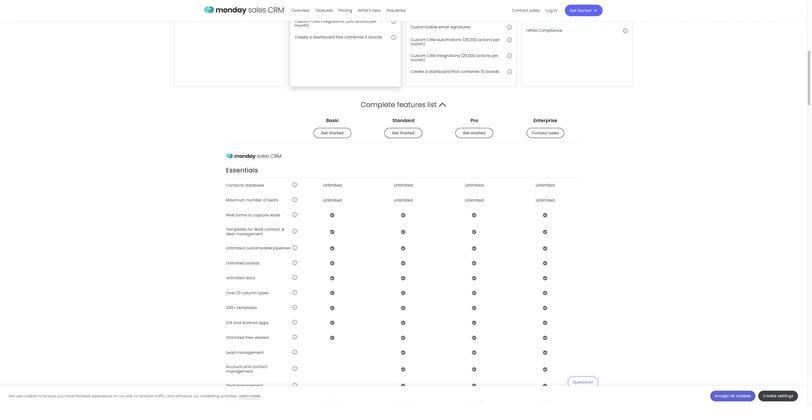 Task type: vqa. For each thing, say whether or not it's contained in the screenshot.
Go
no



Task type: describe. For each thing, give the bounding box(es) containing it.
board
[[242, 2, 253, 8]]

log in link
[[543, 6, 561, 15]]

create for create a dashboard that combines 10 boards
[[411, 69, 424, 74]]

lead management
[[226, 350, 264, 356]]

contact sales button inside list
[[510, 6, 543, 15]]

dialog containing we use cookies to ensure you have the best experience on our site, to analyze traffic, and enhance our marketing activities.
[[0, 387, 808, 407]]

deal
[[226, 384, 235, 389]]

crm image
[[226, 149, 282, 164]]

apps
[[259, 320, 269, 326]]

features link
[[313, 6, 336, 15]]

actions for custom crm automations (25,000 actions per month)
[[478, 37, 493, 43]]

marketing
[[201, 394, 220, 399]]

accept
[[716, 394, 730, 399]]

info copy image for lead management
[[293, 350, 297, 355]]

get started button for standard
[[385, 128, 423, 138]]

pricing
[[339, 8, 353, 13]]

enhance
[[176, 394, 192, 399]]

1 our from the left
[[119, 394, 125, 399]]

analyze
[[139, 394, 154, 399]]

settings
[[778, 394, 794, 399]]

list
[[428, 100, 437, 110]]

to inside complete features list table
[[249, 213, 252, 218]]

deal
[[226, 231, 235, 237]]

monday.com crm and sales image
[[204, 4, 284, 16]]

custom for custom crm automations (25,000 actions per month)
[[411, 37, 426, 43]]

templates for lead, contact, & deal management
[[226, 227, 285, 237]]

column
[[242, 291, 257, 296]]

automations for (250
[[321, 2, 346, 8]]

we use cookies to ensure you have the best experience on our site, to analyze traffic, and enhance our marketing activities. learn more
[[9, 394, 260, 399]]

essentials
[[226, 166, 258, 175]]

what's
[[358, 8, 372, 13]]

email
[[439, 24, 450, 30]]

0 horizontal spatial to
[[38, 394, 42, 399]]

unlimited customizable pipelines
[[226, 246, 291, 251]]

maximum
[[226, 198, 246, 203]]

dashboard for create a dashboard that combines 10 boards
[[429, 69, 451, 74]]

info copy image for unlimited customizable pipelines
[[293, 246, 297, 250]]

contact inside complete features list table
[[532, 130, 548, 136]]

signatures
[[451, 24, 471, 30]]

log
[[546, 8, 553, 13]]

industries link
[[384, 6, 409, 15]]

governance
[[581, 2, 605, 8]]

0 vertical spatial &
[[577, 2, 580, 8]]

ios and android apps
[[226, 320, 269, 326]]

cookies for all
[[737, 394, 752, 399]]

started for basic
[[330, 130, 344, 136]]

combines for 5
[[345, 34, 364, 40]]

over 20 column types
[[226, 291, 269, 296]]

forms
[[236, 213, 247, 218]]

info copy image for web forms to capture leads
[[293, 213, 297, 217]]

get started for basic
[[321, 130, 344, 136]]

custom crm integrations (25,000 actions per month)
[[411, 53, 499, 63]]

site,
[[126, 394, 133, 399]]

hipaa
[[527, 28, 538, 33]]

get for standard
[[392, 130, 399, 136]]

permissions
[[548, 15, 571, 21]]

ios
[[226, 320, 233, 326]]

standard
[[393, 117, 415, 124]]

multi-
[[527, 15, 538, 21]]

overview link
[[289, 6, 313, 15]]

number
[[247, 198, 262, 203]]

contact,
[[265, 227, 281, 232]]

5
[[365, 34, 368, 40]]

deal management
[[226, 384, 263, 389]]

customizable email signatures
[[411, 24, 471, 30]]

combines for 10
[[461, 69, 480, 74]]

web
[[226, 213, 235, 218]]

20
[[236, 291, 241, 296]]

info copy image for contacts database
[[293, 183, 297, 187]]

contacts database
[[226, 183, 264, 188]]

a for create a dashboard based on 1 board
[[194, 2, 196, 8]]

per for custom crm integrations (25,000 actions per month)
[[492, 53, 499, 58]]

features
[[397, 100, 426, 110]]

actions for custom crm automations (250 actions per month)
[[357, 2, 371, 8]]

account and contact management
[[226, 365, 268, 375]]

custom crm automations (250 actions per month)
[[295, 2, 379, 12]]

pipelines
[[273, 246, 291, 251]]

get inside main element
[[570, 8, 577, 13]]

month) for custom crm automations (25,000 actions per month)
[[411, 41, 426, 47]]

contacts
[[226, 183, 244, 188]]

industries
[[387, 8, 406, 13]]

sales inside list
[[530, 8, 540, 13]]

management inside the templates for lead, contact, & deal management
[[236, 231, 263, 237]]

get started inside main element
[[570, 8, 592, 13]]

new
[[373, 8, 381, 13]]

grade
[[548, 2, 560, 8]]

questions? button
[[568, 377, 599, 392]]

custom for custom crm integrations (25,000 actions per month)
[[411, 53, 426, 58]]

integrations for (25,000
[[437, 53, 460, 58]]

customizable
[[411, 24, 438, 30]]

a for create a dashboard that combines 5 boards
[[309, 34, 312, 40]]

you
[[57, 394, 64, 399]]

integrations for (250
[[321, 18, 344, 24]]

contact
[[252, 365, 268, 370]]

lead,
[[254, 227, 264, 232]]

actions for custom crm integrations (250 actions per month)
[[355, 18, 370, 24]]

cookie
[[764, 394, 777, 399]]

items
[[226, 398, 237, 404]]

10
[[481, 69, 485, 74]]

management down free
[[237, 350, 264, 356]]

management up 'learn more' link
[[236, 384, 263, 389]]

accept all cookies
[[716, 394, 752, 399]]

compliance
[[539, 28, 563, 33]]

200+
[[226, 306, 236, 311]]

crm for custom crm integrations (250 actions per month)
[[312, 18, 320, 24]]

info copy image for maximum number of seats
[[293, 198, 297, 202]]

automations for (25,000
[[437, 37, 462, 43]]

that for 5
[[336, 34, 344, 40]]

web forms to capture leads
[[226, 213, 281, 218]]

unlimited boards
[[226, 261, 260, 266]]

cookie settings button
[[759, 391, 799, 402]]

maximum number of seats
[[226, 198, 279, 203]]

lead
[[226, 350, 236, 356]]

on inside dialog
[[113, 394, 118, 399]]

over
[[226, 291, 235, 296]]

what's new
[[358, 8, 381, 13]]

enterprise-grade security & governance
[[527, 2, 605, 8]]

free
[[246, 335, 253, 341]]

multi-level permissions
[[527, 15, 571, 21]]

complete features list
[[361, 100, 437, 110]]

level
[[538, 15, 547, 21]]

templates
[[226, 227, 247, 232]]

in
[[554, 8, 558, 13]]

experience
[[92, 394, 112, 399]]

main element
[[289, 0, 603, 21]]



Task type: locate. For each thing, give the bounding box(es) containing it.
crm down features link
[[312, 18, 320, 24]]

automations inside custom crm automations (25,000 actions per month)
[[437, 37, 462, 43]]

actions inside custom crm integrations (250 actions per month)
[[355, 18, 370, 24]]

cookies right all
[[737, 394, 752, 399]]

security
[[561, 2, 576, 8]]

crm inside custom crm automations (25,000 actions per month)
[[427, 37, 436, 43]]

200+ templates
[[226, 306, 257, 311]]

sales
[[530, 8, 540, 13], [549, 130, 559, 136]]

complete
[[361, 100, 396, 110]]

boards right the 5
[[369, 34, 383, 40]]

integrations
[[321, 18, 344, 24], [437, 53, 460, 58]]

dialog
[[0, 387, 808, 407]]

basic
[[326, 117, 339, 124]]

actions for custom crm integrations (25,000 actions per month)
[[477, 53, 491, 58]]

month) inside custom crm automations (25,000 actions per month)
[[411, 41, 426, 47]]

that
[[336, 34, 344, 40], [452, 69, 460, 74]]

that down custom crm integrations (250 actions per month)
[[336, 34, 344, 40]]

unlimited
[[323, 183, 342, 188], [394, 183, 413, 188], [465, 183, 484, 188], [536, 183, 555, 188], [323, 198, 342, 203], [394, 198, 413, 203], [465, 198, 484, 203], [536, 198, 555, 203], [226, 246, 245, 251], [226, 261, 245, 266], [226, 276, 245, 281], [226, 335, 245, 341], [323, 398, 342, 404], [394, 398, 413, 404], [465, 398, 484, 404], [536, 398, 555, 404]]

list containing contact sales
[[510, 0, 561, 21]]

combines left the 5
[[345, 34, 364, 40]]

to right the site,
[[134, 394, 138, 399]]

and for account
[[244, 365, 251, 370]]

info copy image for unlimited free viewers
[[293, 335, 297, 340]]

2 vertical spatial and
[[167, 394, 175, 399]]

and left 'contact'
[[244, 365, 251, 370]]

contact sales inside list
[[513, 8, 540, 13]]

(25,000 inside "custom crm integrations (25,000 actions per month)"
[[461, 53, 476, 58]]

0 horizontal spatial boards
[[246, 261, 260, 266]]

1 vertical spatial dashboard
[[313, 34, 335, 40]]

per inside the custom crm automations (250 actions per month)
[[372, 2, 379, 8]]

boards for create a dashboard that combines 10 boards
[[486, 69, 500, 74]]

contact sales button up multi-
[[510, 6, 543, 15]]

boards
[[369, 34, 383, 40], [486, 69, 500, 74], [246, 261, 260, 266]]

crm for custom crm integrations (25,000 actions per month)
[[427, 53, 436, 58]]

0 vertical spatial integrations
[[321, 18, 344, 24]]

automations inside the custom crm automations (250 actions per month)
[[321, 2, 346, 8]]

cookies right 'use'
[[23, 394, 37, 399]]

0 horizontal spatial on
[[113, 394, 118, 399]]

started down basic
[[330, 130, 344, 136]]

boards for create a dashboard that combines 5 boards
[[369, 34, 383, 40]]

dashboard for create a dashboard based on 1 board
[[197, 2, 219, 8]]

get started button down pro
[[456, 128, 494, 138]]

started right the 'security'
[[578, 8, 592, 13]]

info copy image for items
[[293, 398, 297, 403]]

info copy image for ios and android apps
[[293, 320, 297, 325]]

started down pro
[[472, 130, 486, 136]]

seats
[[268, 198, 279, 203]]

create for create a dashboard that combines 5 boards
[[295, 34, 308, 40]]

traffic,
[[155, 394, 166, 399]]

2 vertical spatial dashboard
[[429, 69, 451, 74]]

that for 10
[[452, 69, 460, 74]]

for
[[248, 227, 253, 232]]

1 horizontal spatial our
[[193, 394, 200, 399]]

(25,000 inside custom crm automations (25,000 actions per month)
[[463, 37, 477, 43]]

and right traffic, at the bottom left
[[167, 394, 175, 399]]

on right experience in the bottom left of the page
[[113, 394, 118, 399]]

log in
[[546, 8, 558, 13]]

sales inside complete features list table
[[549, 130, 559, 136]]

& inside the templates for lead, contact, & deal management
[[282, 227, 285, 232]]

create for create a dashboard based on 1 board
[[179, 2, 192, 8]]

0 vertical spatial (250
[[347, 2, 356, 8]]

(25,000 for integrations
[[461, 53, 476, 58]]

database
[[245, 183, 264, 188]]

info copy image
[[508, 25, 512, 30], [624, 28, 628, 33], [392, 35, 397, 40], [508, 54, 512, 58], [293, 229, 297, 234], [293, 261, 297, 265], [293, 276, 297, 280], [293, 291, 297, 295], [293, 367, 297, 372], [293, 384, 297, 388]]

2 horizontal spatial a
[[425, 69, 428, 74]]

0 vertical spatial a
[[194, 2, 196, 8]]

1 vertical spatial create
[[295, 34, 308, 40]]

get
[[570, 8, 577, 13], [321, 130, 328, 136], [392, 130, 399, 136], [463, 130, 470, 136]]

contact sales down enterprise
[[532, 130, 559, 136]]

boards up docs
[[246, 261, 260, 266]]

of
[[263, 198, 267, 203]]

pro
[[471, 117, 479, 124]]

actions
[[357, 2, 371, 8], [355, 18, 370, 24], [478, 37, 493, 43], [477, 53, 491, 58]]

best
[[82, 394, 91, 399]]

custom crm automations (25,000 actions per month)
[[411, 37, 500, 47]]

boards right 10
[[486, 69, 500, 74]]

android
[[242, 320, 258, 326]]

0 horizontal spatial that
[[336, 34, 344, 40]]

started
[[578, 8, 592, 13], [330, 130, 344, 136], [401, 130, 415, 136], [472, 130, 486, 136]]

ensure
[[43, 394, 56, 399]]

1 horizontal spatial to
[[134, 394, 138, 399]]

contact sales up multi-
[[513, 8, 540, 13]]

get started button right in
[[565, 5, 603, 16]]

contact sales button
[[510, 6, 543, 15], [527, 128, 564, 138]]

viewers
[[254, 335, 269, 341]]

more
[[251, 394, 260, 399]]

month) for custom crm automations (250 actions per month)
[[295, 7, 310, 12]]

overview
[[292, 8, 310, 13]]

1 vertical spatial (250
[[345, 18, 354, 24]]

1 horizontal spatial sales
[[549, 130, 559, 136]]

1 vertical spatial a
[[309, 34, 312, 40]]

0 vertical spatial that
[[336, 34, 344, 40]]

0 horizontal spatial a
[[194, 2, 196, 8]]

month) inside the custom crm automations (250 actions per month)
[[295, 7, 310, 12]]

(25,000 for automations
[[463, 37, 477, 43]]

learn
[[239, 394, 249, 399]]

get started up the permissions
[[570, 8, 592, 13]]

0 vertical spatial contact sales button
[[510, 6, 543, 15]]

get started for pro
[[463, 130, 486, 136]]

2 vertical spatial create
[[411, 69, 424, 74]]

management up deal management
[[226, 369, 254, 375]]

get started down standard
[[392, 130, 415, 136]]

0 horizontal spatial cookies
[[23, 394, 37, 399]]

our right the enhance on the bottom left
[[193, 394, 200, 399]]

1 horizontal spatial &
[[577, 2, 580, 8]]

0 horizontal spatial sales
[[530, 8, 540, 13]]

get started down basic
[[321, 130, 344, 136]]

0 vertical spatial create
[[179, 2, 192, 8]]

0 horizontal spatial create
[[179, 2, 192, 8]]

boards inside complete features list table
[[246, 261, 260, 266]]

0 horizontal spatial combines
[[345, 34, 364, 40]]

to right forms at the bottom left of the page
[[249, 213, 252, 218]]

contact
[[513, 8, 529, 13], [532, 130, 548, 136]]

2 vertical spatial boards
[[246, 261, 260, 266]]

create a dashboard that combines 5 boards
[[295, 34, 383, 40]]

leads
[[270, 213, 281, 218]]

account
[[226, 365, 243, 370]]

1 horizontal spatial integrations
[[437, 53, 460, 58]]

get started button for basic
[[314, 128, 352, 138]]

contact sales button down enterprise
[[527, 128, 564, 138]]

pricing check image
[[330, 213, 335, 218], [401, 213, 406, 218], [472, 213, 477, 218], [543, 230, 548, 234], [330, 246, 335, 251], [401, 246, 406, 251], [472, 261, 477, 266], [543, 261, 548, 266], [401, 276, 406, 281], [543, 276, 548, 281], [472, 291, 477, 296], [330, 306, 335, 311], [401, 306, 406, 311], [472, 306, 477, 311], [543, 306, 548, 311], [330, 321, 335, 326], [543, 321, 548, 326], [330, 336, 335, 341], [401, 351, 406, 355], [472, 351, 477, 355], [543, 351, 548, 355], [401, 367, 406, 372], [543, 367, 548, 372], [401, 384, 406, 389], [472, 384, 477, 389]]

(250 inside the custom crm automations (250 actions per month)
[[347, 2, 356, 8]]

all
[[731, 394, 735, 399]]

custom crm integrations (250 actions per month)
[[295, 18, 377, 28]]

0 vertical spatial dashboard
[[197, 2, 219, 8]]

1 vertical spatial contact
[[532, 130, 548, 136]]

1
[[239, 2, 241, 8]]

integrations down features link
[[321, 18, 344, 24]]

get for basic
[[321, 130, 328, 136]]

that down "custom crm integrations (25,000 actions per month)"
[[452, 69, 460, 74]]

0 vertical spatial and
[[234, 320, 241, 326]]

and inside dialog
[[167, 394, 175, 399]]

get for pro
[[463, 130, 470, 136]]

month)
[[295, 7, 310, 12], [295, 23, 310, 28], [411, 41, 426, 47], [411, 57, 426, 63]]

get started button down standard
[[385, 128, 423, 138]]

0 horizontal spatial contact
[[513, 8, 529, 13]]

docs
[[246, 276, 255, 281]]

(25,000 down signatures
[[463, 37, 477, 43]]

dashboard for create a dashboard that combines 5 boards
[[313, 34, 335, 40]]

& right the 'security'
[[577, 2, 580, 8]]

info copy image
[[276, 3, 281, 8], [392, 19, 397, 24], [508, 38, 512, 42], [508, 69, 512, 74], [293, 183, 297, 187], [293, 198, 297, 202], [293, 213, 297, 217], [293, 246, 297, 250], [293, 306, 297, 310], [293, 320, 297, 325], [293, 335, 297, 340], [293, 350, 297, 355], [293, 398, 297, 403]]

and right ios
[[234, 320, 241, 326]]

2 horizontal spatial create
[[411, 69, 424, 74]]

1 horizontal spatial that
[[452, 69, 460, 74]]

0 vertical spatial contact sales
[[513, 8, 540, 13]]

cookies for use
[[23, 394, 37, 399]]

actions inside "custom crm integrations (25,000 actions per month)"
[[477, 53, 491, 58]]

month) for custom crm integrations (25,000 actions per month)
[[411, 57, 426, 63]]

started inside main element
[[578, 8, 592, 13]]

get started button down basic
[[314, 128, 352, 138]]

on left 1
[[233, 2, 238, 8]]

(250 down pricing 'link'
[[345, 18, 354, 24]]

custom inside custom crm automations (25,000 actions per month)
[[411, 37, 426, 43]]

per inside custom crm integrations (250 actions per month)
[[371, 18, 377, 24]]

on
[[233, 2, 238, 8], [113, 394, 118, 399]]

(250 for integrations
[[345, 18, 354, 24]]

2 our from the left
[[193, 394, 200, 399]]

enterprise
[[534, 117, 558, 124]]

management up unlimited customizable pipelines
[[236, 231, 263, 237]]

sales up multi-
[[530, 8, 540, 13]]

1 vertical spatial sales
[[549, 130, 559, 136]]

1 horizontal spatial cookies
[[737, 394, 752, 399]]

0 horizontal spatial our
[[119, 394, 125, 399]]

crm inside "custom crm integrations (25,000 actions per month)"
[[427, 53, 436, 58]]

(25,000
[[463, 37, 477, 43], [461, 53, 476, 58]]

a for create a dashboard that combines 10 boards
[[425, 69, 428, 74]]

crm down customizable
[[427, 37, 436, 43]]

1 horizontal spatial create
[[295, 34, 308, 40]]

pricing link
[[336, 6, 356, 15]]

0 vertical spatial boards
[[369, 34, 383, 40]]

integrations inside "custom crm integrations (25,000 actions per month)"
[[437, 53, 460, 58]]

(25,000 down custom crm automations (25,000 actions per month)
[[461, 53, 476, 58]]

(250
[[347, 2, 356, 8], [345, 18, 354, 24]]

combines left 10
[[461, 69, 480, 74]]

started for pro
[[472, 130, 486, 136]]

per for custom crm automations (25,000 actions per month)
[[494, 37, 500, 43]]

2 horizontal spatial to
[[249, 213, 252, 218]]

and inside account and contact management
[[244, 365, 251, 370]]

1 horizontal spatial a
[[309, 34, 312, 40]]

per for custom crm integrations (250 actions per month)
[[371, 18, 377, 24]]

0 horizontal spatial integrations
[[321, 18, 344, 24]]

get started
[[570, 8, 592, 13], [321, 130, 344, 136], [392, 130, 415, 136], [463, 130, 486, 136]]

1 vertical spatial boards
[[486, 69, 500, 74]]

get started for standard
[[392, 130, 415, 136]]

1 vertical spatial &
[[282, 227, 285, 232]]

0 horizontal spatial and
[[167, 394, 175, 399]]

1 vertical spatial that
[[452, 69, 460, 74]]

capture
[[253, 213, 269, 218]]

2 horizontal spatial boards
[[486, 69, 500, 74]]

contact up multi-
[[513, 8, 529, 13]]

2 horizontal spatial and
[[244, 365, 251, 370]]

0 vertical spatial contact
[[513, 8, 529, 13]]

month) inside custom crm integrations (250 actions per month)
[[295, 23, 310, 28]]

per for custom crm automations (250 actions per month)
[[372, 2, 379, 8]]

cookies inside button
[[737, 394, 752, 399]]

1 horizontal spatial contact
[[532, 130, 548, 136]]

0 horizontal spatial &
[[282, 227, 285, 232]]

crm for custom crm automations (250 actions per month)
[[312, 2, 320, 8]]

enterprise-
[[527, 2, 548, 8]]

0 vertical spatial automations
[[321, 2, 346, 8]]

cookies
[[23, 394, 37, 399], [737, 394, 752, 399]]

types
[[258, 291, 269, 296]]

pricing check image
[[543, 213, 548, 218], [330, 230, 335, 234], [401, 230, 406, 234], [472, 230, 477, 234], [472, 246, 477, 251], [543, 246, 548, 251], [330, 261, 335, 266], [401, 261, 406, 266], [330, 276, 335, 281], [472, 276, 477, 281], [330, 291, 335, 296], [401, 291, 406, 296], [543, 291, 548, 296], [401, 321, 406, 326], [472, 321, 477, 326], [401, 336, 406, 341], [472, 336, 477, 341], [543, 336, 548, 341], [472, 367, 477, 372], [543, 384, 548, 389]]

contact sales inside complete features list table
[[532, 130, 559, 136]]

crm down custom crm automations (25,000 actions per month)
[[427, 53, 436, 58]]

0 vertical spatial on
[[233, 2, 238, 8]]

integrations down custom crm automations (25,000 actions per month)
[[437, 53, 460, 58]]

custom inside custom crm integrations (250 actions per month)
[[295, 18, 310, 24]]

1 horizontal spatial on
[[233, 2, 238, 8]]

we
[[9, 394, 15, 399]]

1 horizontal spatial and
[[234, 320, 241, 326]]

integrations inside custom crm integrations (250 actions per month)
[[321, 18, 344, 24]]

2 vertical spatial a
[[425, 69, 428, 74]]

contact sales button inside complete features list table
[[527, 128, 564, 138]]

complete features list table
[[226, 96, 581, 407]]

our left the site,
[[119, 394, 125, 399]]

actions inside custom crm automations (25,000 actions per month)
[[478, 37, 493, 43]]

crm right "overview"
[[312, 2, 320, 8]]

crm
[[312, 2, 320, 8], [312, 18, 320, 24], [427, 37, 436, 43], [427, 53, 436, 58]]

combines
[[345, 34, 364, 40], [461, 69, 480, 74]]

crm for custom crm automations (25,000 actions per month)
[[427, 37, 436, 43]]

contact down enterprise
[[532, 130, 548, 136]]

0 horizontal spatial dashboard
[[197, 2, 219, 8]]

1 horizontal spatial dashboard
[[313, 34, 335, 40]]

month) for custom crm integrations (250 actions per month)
[[295, 23, 310, 28]]

2 horizontal spatial dashboard
[[429, 69, 451, 74]]

0 vertical spatial sales
[[530, 8, 540, 13]]

1 vertical spatial contact sales
[[532, 130, 559, 136]]

1 vertical spatial and
[[244, 365, 251, 370]]

1 vertical spatial (25,000
[[461, 53, 476, 58]]

accept all cookies button
[[711, 391, 756, 402]]

1 vertical spatial combines
[[461, 69, 480, 74]]

& right contact, at the left bottom of the page
[[282, 227, 285, 232]]

(250 for automations
[[347, 2, 356, 8]]

get started down pro
[[463, 130, 486, 136]]

dashboard
[[197, 2, 219, 8], [313, 34, 335, 40], [429, 69, 451, 74]]

1 horizontal spatial combines
[[461, 69, 480, 74]]

started for standard
[[401, 130, 415, 136]]

contact inside list
[[513, 8, 529, 13]]

to left ensure on the bottom left
[[38, 394, 42, 399]]

dashboard left based
[[197, 2, 219, 8]]

crm inside custom crm integrations (250 actions per month)
[[312, 18, 320, 24]]

list
[[510, 0, 561, 21]]

(250 left "what's"
[[347, 2, 356, 8]]

get started button for pro
[[456, 128, 494, 138]]

custom inside the custom crm automations (250 actions per month)
[[295, 2, 310, 8]]

1 vertical spatial contact sales button
[[527, 128, 564, 138]]

(250 inside custom crm integrations (250 actions per month)
[[345, 18, 354, 24]]

and for ios
[[234, 320, 241, 326]]

management inside account and contact management
[[226, 369, 254, 375]]

actions inside the custom crm automations (250 actions per month)
[[357, 2, 371, 8]]

0 vertical spatial combines
[[345, 34, 364, 40]]

dashboard down "custom crm integrations (25,000 actions per month)"
[[429, 69, 451, 74]]

create a dashboard that combines 10 boards
[[411, 69, 500, 74]]

month) inside "custom crm integrations (25,000 actions per month)"
[[411, 57, 426, 63]]

1 vertical spatial on
[[113, 394, 118, 399]]

0 horizontal spatial automations
[[321, 2, 346, 8]]

1 vertical spatial integrations
[[437, 53, 460, 58]]

features
[[316, 8, 333, 13]]

per inside "custom crm integrations (25,000 actions per month)"
[[492, 53, 499, 58]]

info copy image for 200+ templates
[[293, 306, 297, 310]]

&
[[577, 2, 580, 8], [282, 227, 285, 232]]

custom for custom crm integrations (250 actions per month)
[[295, 18, 310, 24]]

custom inside "custom crm integrations (25,000 actions per month)"
[[411, 53, 426, 58]]

per inside custom crm automations (25,000 actions per month)
[[494, 37, 500, 43]]

0 vertical spatial (25,000
[[463, 37, 477, 43]]

started down standard
[[401, 130, 415, 136]]

questions?
[[573, 380, 594, 385]]

custom for custom crm automations (250 actions per month)
[[295, 2, 310, 8]]

sales down enterprise
[[549, 130, 559, 136]]

1 vertical spatial automations
[[437, 37, 462, 43]]

1 horizontal spatial automations
[[437, 37, 462, 43]]

hipaa compliance
[[527, 28, 563, 33]]

learn more link
[[239, 394, 260, 400]]

1 horizontal spatial boards
[[369, 34, 383, 40]]

crm inside the custom crm automations (250 actions per month)
[[312, 2, 320, 8]]

dashboard down custom crm integrations (250 actions per month)
[[313, 34, 335, 40]]



